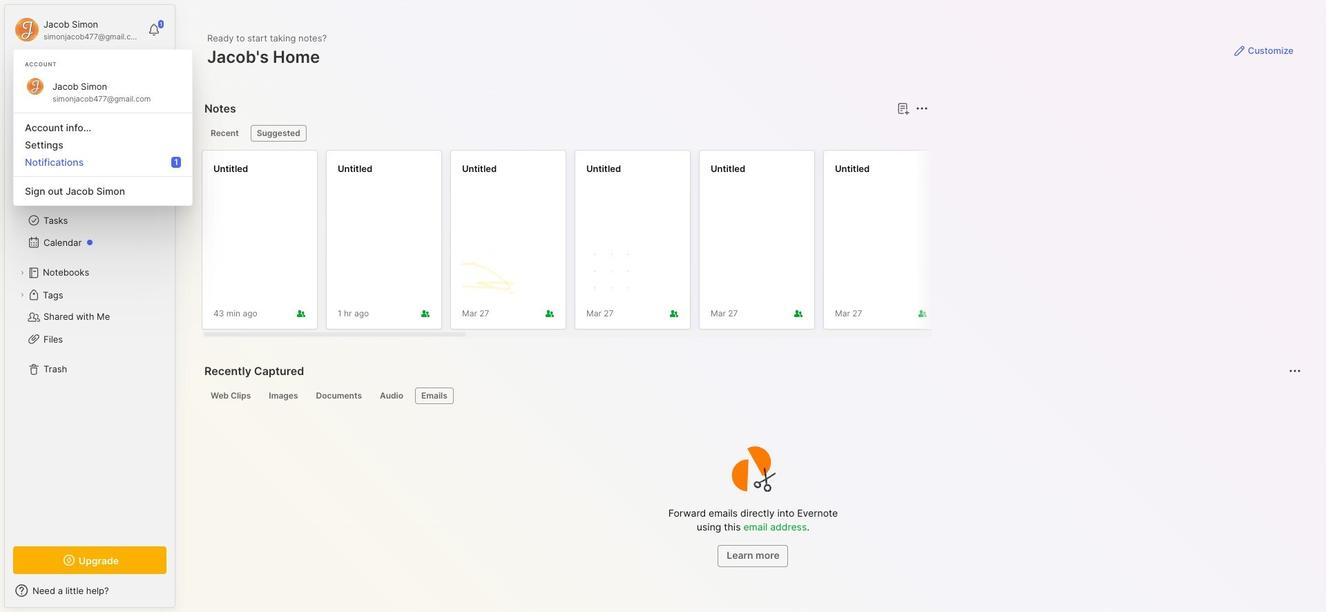 Task type: locate. For each thing, give the bounding box(es) containing it.
thumbnail image
[[462, 246, 515, 298], [587, 246, 639, 298]]

1 thumbnail image from the left
[[462, 246, 515, 298]]

tab list
[[205, 125, 926, 142], [205, 388, 1300, 404]]

0 horizontal spatial thumbnail image
[[462, 246, 515, 298]]

more actions image
[[914, 100, 930, 117]]

1 vertical spatial tab list
[[205, 388, 1300, 404]]

dropdown list menu
[[14, 107, 192, 200]]

main element
[[0, 0, 180, 612]]

Search text field
[[38, 70, 154, 84]]

2 thumbnail image from the left
[[587, 246, 639, 298]]

none search field inside main element
[[38, 68, 154, 85]]

1 horizontal spatial thumbnail image
[[587, 246, 639, 298]]

0 vertical spatial tab list
[[205, 125, 926, 142]]

None search field
[[38, 68, 154, 85]]

expand notebooks image
[[18, 269, 26, 277]]

Account field
[[13, 16, 141, 44]]

tab
[[205, 125, 245, 142], [251, 125, 307, 142], [205, 388, 257, 404], [263, 388, 304, 404], [310, 388, 368, 404], [374, 388, 410, 404], [415, 388, 454, 404]]

row group
[[202, 150, 1327, 338]]

2 tab list from the top
[[205, 388, 1300, 404]]

tree
[[5, 135, 175, 534]]

1 tab list from the top
[[205, 125, 926, 142]]



Task type: vqa. For each thing, say whether or not it's contained in the screenshot.
Account field
yes



Task type: describe. For each thing, give the bounding box(es) containing it.
tree inside main element
[[5, 135, 175, 534]]

More actions field
[[912, 99, 932, 118]]

WHAT'S NEW field
[[5, 580, 175, 602]]

click to collapse image
[[174, 587, 185, 603]]

expand tags image
[[18, 291, 26, 299]]



